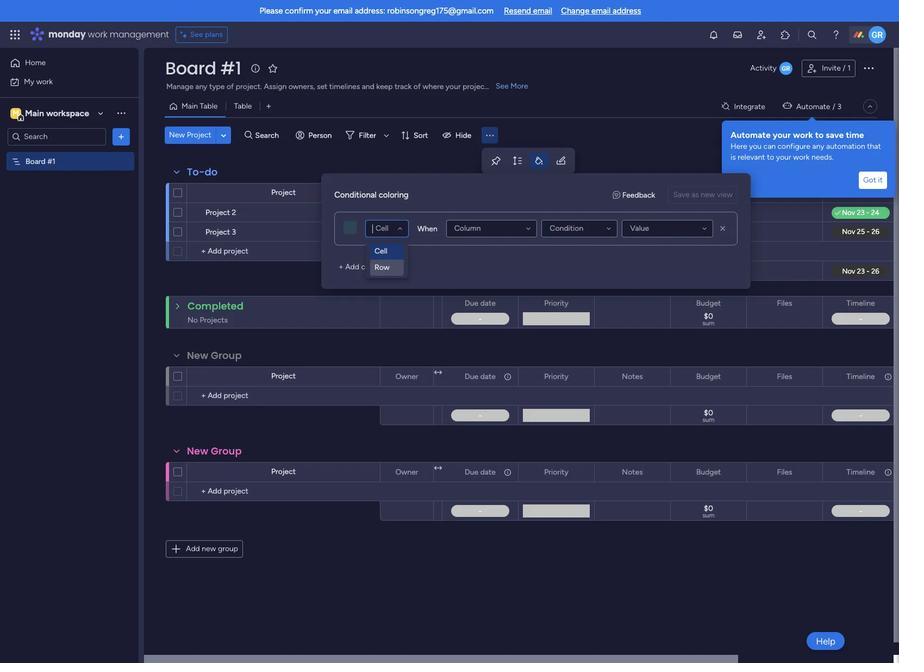 Task type: describe. For each thing, give the bounding box(es) containing it.
nov 22
[[469, 209, 492, 217]]

column information image for timeline
[[884, 189, 893, 198]]

main for main workspace
[[25, 108, 44, 118]]

1 timeline field from the top
[[844, 187, 878, 199]]

greg robinson image
[[869, 26, 886, 43]]

options image
[[862, 61, 875, 74]]

3 priority from the top
[[544, 468, 569, 477]]

remove sort image
[[718, 223, 729, 234]]

automate for /
[[796, 102, 831, 111]]

filter
[[359, 131, 376, 140]]

main table
[[182, 102, 218, 111]]

help button
[[807, 633, 845, 651]]

Board #1 field
[[163, 56, 244, 80]]

configure
[[778, 142, 811, 151]]

group for priority
[[211, 349, 242, 363]]

track
[[395, 82, 412, 91]]

add inside button
[[186, 545, 200, 554]]

new for priority
[[187, 349, 208, 363]]

1 due date field from the top
[[462, 298, 499, 310]]

email for change email address
[[592, 6, 611, 16]]

owner for 3rd owner field from the top of the page
[[396, 468, 418, 477]]

due date for second due date field from the top of the page
[[465, 372, 496, 381]]

3 notes from the top
[[622, 468, 643, 477]]

to-
[[187, 165, 205, 179]]

1
[[848, 64, 851, 73]]

automate for your
[[731, 130, 771, 140]]

inbox image
[[732, 29, 743, 40]]

to-do
[[187, 165, 218, 179]]

project 3
[[206, 228, 236, 237]]

automate / 3
[[796, 102, 842, 111]]

that
[[867, 142, 881, 151]]

save
[[673, 190, 690, 200]]

add view image
[[267, 102, 271, 111]]

owners,
[[289, 82, 315, 91]]

due for second due date field from the top of the page
[[465, 372, 479, 381]]

v2 search image
[[245, 129, 253, 142]]

files for 4th files field from the bottom of the page
[[777, 188, 793, 198]]

v2 expand column image
[[434, 369, 442, 378]]

your down configure on the right of the page
[[776, 153, 791, 162]]

feedback link
[[613, 189, 655, 201]]

activity button
[[746, 60, 798, 77]]

completed
[[188, 300, 244, 313]]

invite members image
[[756, 29, 767, 40]]

4 timeline field from the top
[[844, 467, 878, 479]]

1 files field from the top
[[774, 187, 795, 199]]

person
[[309, 131, 332, 140]]

here
[[731, 142, 747, 151]]

collapse board header image
[[866, 102, 875, 111]]

please confirm your email address: robinsongreg175@gmail.com
[[260, 6, 494, 16]]

resend email link
[[504, 6, 552, 16]]

time
[[846, 130, 864, 140]]

assign
[[264, 82, 287, 91]]

is
[[731, 153, 736, 162]]

2 $0 sum from the top
[[703, 505, 715, 520]]

management
[[110, 28, 169, 41]]

address
[[613, 6, 641, 16]]

project
[[463, 82, 487, 91]]

got it button
[[859, 172, 887, 189]]

files for 4th files field
[[777, 468, 793, 477]]

/ for 1
[[843, 64, 846, 73]]

1 $0 sum from the top
[[703, 409, 715, 424]]

board #1 list box
[[0, 150, 139, 318]]

new group field for priority
[[184, 349, 245, 363]]

stands.
[[489, 82, 513, 91]]

2 sum from the top
[[703, 416, 715, 424]]

hide button
[[438, 127, 478, 144]]

+ add condition
[[339, 263, 394, 272]]

set
[[317, 82, 328, 91]]

timeline for 1st timeline field from the bottom of the page
[[847, 468, 875, 477]]

1 horizontal spatial 3
[[838, 102, 842, 111]]

files for 3rd files field from the bottom of the page
[[777, 299, 793, 308]]

project 2
[[206, 208, 236, 217]]

add inside '+ add condition' button
[[345, 263, 359, 272]]

conditional coloring
[[334, 190, 409, 200]]

coloring
[[379, 190, 409, 200]]

project.
[[236, 82, 262, 91]]

group for owner
[[211, 445, 242, 458]]

1 notes field from the top
[[619, 187, 646, 199]]

menu image
[[485, 130, 495, 141]]

v2 user feedback image
[[613, 191, 620, 200]]

see plans
[[190, 30, 223, 39]]

needs.
[[812, 153, 834, 162]]

2 $0 from the top
[[704, 409, 713, 418]]

2 timeline field from the top
[[844, 298, 878, 310]]

2 budget field from the top
[[694, 298, 724, 310]]

see more link
[[495, 81, 529, 92]]

manage
[[166, 82, 193, 91]]

column information image for second due date field from the top of the page
[[503, 373, 512, 381]]

notes
[[638, 209, 655, 217]]

2 notes from the top
[[622, 372, 643, 381]]

row
[[375, 263, 390, 272]]

new group for priority
[[187, 349, 242, 363]]

timeline for third timeline field from the top
[[847, 372, 875, 381]]

2 due date field from the top
[[462, 371, 499, 383]]

work up configure on the right of the page
[[793, 130, 813, 140]]

+ add condition button
[[334, 259, 398, 276]]

0 vertical spatial board #1
[[165, 56, 241, 80]]

it
[[878, 176, 883, 185]]

invite / 1 button
[[802, 60, 856, 77]]

keep
[[376, 82, 393, 91]]

work right monday
[[88, 28, 107, 41]]

date for 1st due date field from the bottom of the page
[[480, 468, 496, 477]]

your right where
[[446, 82, 461, 91]]

Search in workspace field
[[23, 130, 91, 143]]

no file image
[[780, 207, 789, 220]]

nov for nov 23
[[469, 228, 482, 236]]

got
[[863, 176, 876, 185]]

table button
[[226, 98, 260, 115]]

2 owner field from the top
[[393, 371, 421, 383]]

apps image
[[780, 29, 791, 40]]

$1,000
[[698, 209, 720, 217]]

where
[[423, 82, 444, 91]]

my work button
[[7, 73, 117, 91]]

0 vertical spatial #1
[[221, 56, 241, 80]]

+
[[339, 263, 343, 272]]

1 notes from the top
[[622, 188, 643, 198]]

date for third due date field from the bottom
[[480, 299, 496, 308]]

owner for first owner field
[[396, 188, 418, 198]]

table inside main table button
[[200, 102, 218, 111]]

add new group
[[186, 545, 238, 554]]

new inside button
[[169, 130, 185, 140]]

save as new view
[[673, 190, 733, 200]]

column information image for due date
[[503, 468, 512, 477]]

0 horizontal spatial 3
[[232, 228, 236, 237]]

change
[[561, 6, 590, 16]]

manage any type of project. assign owners, set timelines and keep track of where your project stands.
[[166, 82, 513, 91]]

you
[[749, 142, 762, 151]]

3 sum from the top
[[703, 512, 715, 520]]

condition
[[550, 224, 584, 233]]

budget $0 sum
[[696, 299, 721, 327]]

nov 23
[[469, 228, 492, 236]]

monday work management
[[48, 28, 169, 41]]

workspace image
[[10, 107, 21, 119]]

your right confirm
[[315, 6, 331, 16]]

22
[[484, 209, 492, 217]]

meeting
[[610, 209, 636, 217]]

1 owner field from the top
[[393, 187, 421, 199]]

timeline for 4th timeline field from the bottom
[[847, 188, 875, 198]]

v2 expand column image
[[434, 464, 442, 474]]

other
[[623, 228, 642, 237]]

main workspace
[[25, 108, 89, 118]]

conditional
[[334, 190, 377, 200]]

do
[[205, 165, 218, 179]]

m
[[13, 108, 19, 118]]

my work
[[24, 77, 53, 86]]

please
[[260, 6, 283, 16]]

high
[[548, 208, 565, 217]]

3 budget field from the top
[[694, 371, 724, 383]]

integrate
[[734, 102, 765, 111]]

workspace
[[46, 108, 89, 118]]

due for third due date field from the bottom
[[465, 299, 479, 308]]

board #1 inside list box
[[26, 157, 55, 166]]

date for second due date field from the top of the page
[[480, 372, 496, 381]]

plans
[[205, 30, 223, 39]]

arrow down image
[[380, 129, 393, 142]]

angle down image
[[221, 131, 226, 139]]

0 vertical spatial to
[[815, 130, 824, 140]]

change email address
[[561, 6, 641, 16]]



Task type: locate. For each thing, give the bounding box(es) containing it.
2 priority from the top
[[544, 372, 569, 381]]

notifications image
[[708, 29, 719, 40]]

/ for 3
[[833, 102, 836, 111]]

nov left "23"
[[469, 228, 482, 236]]

0 vertical spatial automate
[[796, 102, 831, 111]]

2 vertical spatial $0
[[704, 505, 713, 514]]

1 horizontal spatial column information image
[[884, 189, 893, 198]]

1 group from the top
[[211, 349, 242, 363]]

cell
[[376, 224, 389, 233], [375, 247, 388, 256]]

2 vertical spatial notes field
[[619, 467, 646, 479]]

Due date field
[[462, 298, 499, 310], [462, 371, 499, 383], [462, 467, 499, 479]]

see plans button
[[175, 27, 228, 43]]

0 vertical spatial + add project text field
[[192, 245, 375, 258]]

1 horizontal spatial /
[[843, 64, 846, 73]]

column information image for third timeline field from the top
[[884, 373, 893, 381]]

2 horizontal spatial email
[[592, 6, 611, 16]]

0 vertical spatial notes
[[622, 188, 643, 198]]

2 email from the left
[[533, 6, 552, 16]]

and
[[362, 82, 375, 91]]

new inside the add new group button
[[202, 545, 216, 554]]

filter button
[[342, 127, 393, 144]]

1 vertical spatial priority field
[[542, 371, 571, 383]]

1 horizontal spatial new
[[701, 190, 715, 200]]

3 files field from the top
[[774, 371, 795, 383]]

0 vertical spatial add
[[345, 263, 359, 272]]

1 + add project text field from the top
[[192, 245, 375, 258]]

1 horizontal spatial table
[[234, 102, 252, 111]]

workspace selection element
[[10, 107, 91, 121]]

new project button
[[165, 127, 216, 144]]

my
[[24, 77, 34, 86]]

1 vertical spatial board
[[26, 157, 46, 166]]

to
[[815, 130, 824, 140], [767, 153, 774, 162]]

1 email from the left
[[334, 6, 353, 16]]

options image
[[116, 131, 127, 142]]

/ up save
[[833, 102, 836, 111]]

resend email
[[504, 6, 552, 16]]

2 of from the left
[[414, 82, 421, 91]]

see inside button
[[190, 30, 203, 39]]

resend
[[504, 6, 531, 16]]

2 vertical spatial sum
[[703, 512, 715, 520]]

files for 2nd files field from the bottom of the page
[[777, 372, 793, 381]]

2 vertical spatial date
[[480, 468, 496, 477]]

medium
[[543, 227, 570, 237]]

work right my at the top left
[[36, 77, 53, 86]]

of
[[227, 82, 234, 91], [414, 82, 421, 91]]

0 vertical spatial due date
[[465, 299, 496, 308]]

value
[[630, 224, 649, 233]]

due for 1st due date field from the bottom of the page
[[465, 468, 479, 477]]

2 vertical spatial owner
[[396, 468, 418, 477]]

sum inside 'budget $0 sum'
[[703, 320, 715, 327]]

board
[[165, 56, 216, 80], [26, 157, 46, 166]]

select product image
[[10, 29, 21, 40]]

1 budget field from the top
[[694, 187, 724, 199]]

condition
[[361, 263, 394, 272]]

hide
[[455, 131, 472, 140]]

main right workspace image
[[25, 108, 44, 118]]

Notes field
[[619, 187, 646, 199], [619, 371, 646, 383], [619, 467, 646, 479]]

2 vertical spatial priority field
[[542, 467, 571, 479]]

due date for 1st due date field from the bottom of the page
[[465, 468, 496, 477]]

3 $0 from the top
[[704, 505, 713, 514]]

work
[[88, 28, 107, 41], [36, 77, 53, 86], [793, 130, 813, 140], [793, 153, 810, 162]]

new for owner
[[187, 445, 208, 458]]

work down configure on the right of the page
[[793, 153, 810, 162]]

2 files from the top
[[777, 299, 793, 308]]

0 vertical spatial cell
[[376, 224, 389, 233]]

2 group from the top
[[211, 445, 242, 458]]

your
[[315, 6, 331, 16], [446, 82, 461, 91], [773, 130, 791, 140], [776, 153, 791, 162]]

automation
[[826, 142, 865, 151]]

1 horizontal spatial any
[[812, 142, 825, 151]]

0 vertical spatial sum
[[703, 320, 715, 327]]

1 vertical spatial new
[[187, 349, 208, 363]]

1 vertical spatial date
[[480, 372, 496, 381]]

#1
[[221, 56, 241, 80], [47, 157, 55, 166]]

0 vertical spatial owner
[[396, 188, 418, 198]]

see for see plans
[[190, 30, 203, 39]]

automate your work to save time heading
[[731, 129, 887, 141]]

0 vertical spatial owner field
[[393, 187, 421, 199]]

nov left "22"
[[469, 209, 482, 217]]

1 vertical spatial owner
[[396, 372, 418, 381]]

add
[[345, 263, 359, 272], [186, 545, 200, 554]]

0 horizontal spatial board
[[26, 157, 46, 166]]

owner left v2 expand column icon on the bottom left
[[396, 468, 418, 477]]

3 due date field from the top
[[462, 467, 499, 479]]

1 horizontal spatial board
[[165, 56, 216, 80]]

automate
[[796, 102, 831, 111], [731, 130, 771, 140]]

4 files field from the top
[[774, 467, 795, 479]]

1 vertical spatial due date
[[465, 372, 496, 381]]

0 vertical spatial see
[[190, 30, 203, 39]]

owner for second owner field
[[396, 372, 418, 381]]

1 vertical spatial to
[[767, 153, 774, 162]]

4 timeline from the top
[[847, 468, 875, 477]]

view
[[717, 190, 733, 200]]

board inside list box
[[26, 157, 46, 166]]

timelines
[[329, 82, 360, 91]]

1 vertical spatial board #1
[[26, 157, 55, 166]]

email
[[334, 6, 353, 16], [533, 6, 552, 16], [592, 6, 611, 16]]

0 vertical spatial priority
[[544, 299, 569, 308]]

project inside button
[[187, 130, 211, 140]]

confirm
[[285, 6, 313, 16]]

3 timeline from the top
[[847, 372, 875, 381]]

of right track
[[414, 82, 421, 91]]

owner left v2 expand column image
[[396, 372, 418, 381]]

cell up condition
[[375, 247, 388, 256]]

save
[[826, 130, 844, 140]]

2 nov from the top
[[469, 228, 482, 236]]

0 horizontal spatial see
[[190, 30, 203, 39]]

1 vertical spatial any
[[812, 142, 825, 151]]

1 horizontal spatial email
[[533, 6, 552, 16]]

3 date from the top
[[480, 468, 496, 477]]

owner field up "when" on the left top of page
[[393, 187, 421, 199]]

0 horizontal spatial email
[[334, 6, 353, 16]]

1 files from the top
[[777, 188, 793, 198]]

2 budget from the top
[[696, 299, 721, 308]]

any inside automate your work to save time here you can configure any automation that is relevant to your work needs.
[[812, 142, 825, 151]]

0 vertical spatial notes field
[[619, 187, 646, 199]]

1 horizontal spatial add
[[345, 263, 359, 272]]

activity
[[750, 64, 777, 73]]

3 priority field from the top
[[542, 467, 571, 479]]

+ Add project text field
[[192, 390, 375, 403]]

4 budget from the top
[[696, 468, 721, 477]]

1 vertical spatial due
[[465, 372, 479, 381]]

2 timeline from the top
[[847, 299, 875, 308]]

save as new view button
[[668, 186, 738, 204]]

#1 inside list box
[[47, 157, 55, 166]]

3
[[838, 102, 842, 111], [232, 228, 236, 237]]

1 timeline from the top
[[847, 188, 875, 198]]

new project
[[169, 130, 211, 140]]

Priority field
[[542, 298, 571, 310], [542, 371, 571, 383], [542, 467, 571, 479]]

dapulse checkmark sign image
[[835, 207, 841, 220]]

1 of from the left
[[227, 82, 234, 91]]

table down type
[[200, 102, 218, 111]]

3 files from the top
[[777, 372, 793, 381]]

1 horizontal spatial board #1
[[165, 56, 241, 80]]

email for resend email
[[533, 6, 552, 16]]

0 horizontal spatial new
[[202, 545, 216, 554]]

$500
[[700, 228, 717, 236]]

2
[[232, 208, 236, 217]]

4 files from the top
[[777, 468, 793, 477]]

v2 done deadline image
[[446, 208, 455, 218]]

1 table from the left
[[200, 102, 218, 111]]

see for see more
[[496, 82, 509, 91]]

3 owner from the top
[[396, 468, 418, 477]]

0 vertical spatial new group field
[[184, 349, 245, 363]]

2 vertical spatial priority
[[544, 468, 569, 477]]

1 vertical spatial sum
[[703, 416, 715, 424]]

0 vertical spatial due date field
[[462, 298, 499, 310]]

add to favorites image
[[267, 63, 278, 74]]

2 + add project text field from the top
[[192, 486, 375, 499]]

more
[[511, 82, 528, 91]]

1 vertical spatial add
[[186, 545, 200, 554]]

board down search in workspace field
[[26, 157, 46, 166]]

2 files field from the top
[[774, 298, 795, 310]]

timeline for 2nd timeline field from the top
[[847, 299, 875, 308]]

1 vertical spatial cell
[[375, 247, 388, 256]]

1 vertical spatial see
[[496, 82, 509, 91]]

see
[[190, 30, 203, 39], [496, 82, 509, 91]]

2 vertical spatial due date field
[[462, 467, 499, 479]]

sort button
[[396, 127, 435, 144]]

To-do field
[[184, 165, 220, 179]]

Files field
[[774, 187, 795, 199], [774, 298, 795, 310], [774, 371, 795, 383], [774, 467, 795, 479]]

2 date from the top
[[480, 372, 496, 381]]

work inside button
[[36, 77, 53, 86]]

2 notes field from the top
[[619, 371, 646, 383]]

1 horizontal spatial main
[[182, 102, 198, 111]]

#1 down search in workspace field
[[47, 157, 55, 166]]

got it
[[863, 176, 883, 185]]

1 horizontal spatial to
[[815, 130, 824, 140]]

0 vertical spatial new
[[169, 130, 185, 140]]

2 table from the left
[[234, 102, 252, 111]]

sort
[[414, 131, 428, 140]]

1 horizontal spatial see
[[496, 82, 509, 91]]

1 vertical spatial #1
[[47, 157, 55, 166]]

1 nov from the top
[[469, 209, 482, 217]]

relevant
[[738, 153, 765, 162]]

0 vertical spatial new group
[[187, 349, 242, 363]]

owner up "when" on the left top of page
[[396, 188, 418, 198]]

workspace options image
[[116, 108, 127, 119]]

see left plans
[[190, 30, 203, 39]]

0 horizontal spatial /
[[833, 102, 836, 111]]

1 vertical spatial owner field
[[393, 371, 421, 383]]

address:
[[355, 6, 385, 16]]

2 vertical spatial due
[[465, 468, 479, 477]]

due date for third due date field from the bottom
[[465, 299, 496, 308]]

2 new group from the top
[[187, 445, 242, 458]]

Timeline field
[[844, 187, 878, 199], [844, 298, 878, 310], [844, 371, 878, 383], [844, 467, 878, 479]]

1 vertical spatial group
[[211, 445, 242, 458]]

1 horizontal spatial automate
[[796, 102, 831, 111]]

new inside save as new view button
[[701, 190, 715, 200]]

3 timeline field from the top
[[844, 371, 878, 383]]

2 due date from the top
[[465, 372, 496, 381]]

option
[[0, 152, 139, 154]]

2 new group field from the top
[[184, 445, 245, 459]]

1 horizontal spatial #1
[[221, 56, 241, 80]]

2 priority field from the top
[[542, 371, 571, 383]]

$0 inside 'budget $0 sum'
[[704, 312, 713, 321]]

1 vertical spatial $0 sum
[[703, 505, 715, 520]]

0 horizontal spatial board #1
[[26, 157, 55, 166]]

3 owner field from the top
[[393, 467, 421, 479]]

0 horizontal spatial to
[[767, 153, 774, 162]]

1 sum from the top
[[703, 320, 715, 327]]

1 vertical spatial notes field
[[619, 371, 646, 383]]

4 budget field from the top
[[694, 467, 724, 479]]

2 owner from the top
[[396, 372, 418, 381]]

cell down conditional coloring
[[376, 224, 389, 233]]

feedback
[[622, 191, 655, 200]]

3 due from the top
[[465, 468, 479, 477]]

email left address:
[[334, 6, 353, 16]]

robinsongreg175@gmail.com
[[387, 6, 494, 16]]

3 due date from the top
[[465, 468, 496, 477]]

column information image
[[503, 373, 512, 381], [884, 373, 893, 381], [884, 468, 893, 477]]

3 notes field from the top
[[619, 467, 646, 479]]

column
[[454, 224, 481, 233]]

see more
[[496, 82, 528, 91]]

1 $0 from the top
[[704, 312, 713, 321]]

1 vertical spatial new group field
[[184, 445, 245, 459]]

new left the group
[[202, 545, 216, 554]]

column information image for 1st timeline field from the bottom of the page
[[884, 468, 893, 477]]

1 vertical spatial automate
[[731, 130, 771, 140]]

3 down 2
[[232, 228, 236, 237]]

0 vertical spatial group
[[211, 349, 242, 363]]

due date
[[465, 299, 496, 308], [465, 372, 496, 381], [465, 468, 496, 477]]

0 vertical spatial priority field
[[542, 298, 571, 310]]

when
[[418, 224, 438, 234]]

0 vertical spatial 3
[[838, 102, 842, 111]]

notes
[[622, 188, 643, 198], [622, 372, 643, 381], [622, 468, 643, 477]]

2 vertical spatial owner field
[[393, 467, 421, 479]]

person button
[[291, 127, 338, 144]]

search everything image
[[807, 29, 818, 40]]

main inside button
[[182, 102, 198, 111]]

automate inside automate your work to save time here you can configure any automation that is relevant to your work needs.
[[731, 130, 771, 140]]

1 due date from the top
[[465, 299, 496, 308]]

0 vertical spatial column information image
[[884, 189, 893, 198]]

new right as at right
[[701, 190, 715, 200]]

0 horizontal spatial any
[[195, 82, 207, 91]]

automate right autopilot image
[[796, 102, 831, 111]]

any left type
[[195, 82, 207, 91]]

nov for nov 22
[[469, 209, 482, 217]]

table inside table button
[[234, 102, 252, 111]]

2 vertical spatial notes
[[622, 468, 643, 477]]

meeting notes
[[610, 209, 655, 217]]

add right +
[[345, 263, 359, 272]]

any up needs.
[[812, 142, 825, 151]]

can
[[764, 142, 776, 151]]

of right type
[[227, 82, 234, 91]]

1 vertical spatial nov
[[469, 228, 482, 236]]

1 vertical spatial $0
[[704, 409, 713, 418]]

main for main table
[[182, 102, 198, 111]]

1 vertical spatial 3
[[232, 228, 236, 237]]

1 new group field from the top
[[184, 349, 245, 363]]

0 horizontal spatial main
[[25, 108, 44, 118]]

column information image
[[884, 189, 893, 198], [503, 468, 512, 477]]

0 vertical spatial date
[[480, 299, 496, 308]]

1 vertical spatial due date field
[[462, 371, 499, 383]]

3 email from the left
[[592, 6, 611, 16]]

#1 up type
[[221, 56, 241, 80]]

email right resend
[[533, 6, 552, 16]]

2 due from the top
[[465, 372, 479, 381]]

1 horizontal spatial of
[[414, 82, 421, 91]]

New Group field
[[184, 349, 245, 363], [184, 445, 245, 459]]

autopilot image
[[783, 99, 792, 113]]

0 horizontal spatial #1
[[47, 157, 55, 166]]

type
[[209, 82, 225, 91]]

as
[[692, 190, 699, 200]]

1 date from the top
[[480, 299, 496, 308]]

board #1 down search in workspace field
[[26, 157, 55, 166]]

home
[[25, 58, 46, 67]]

dapulse integrations image
[[722, 102, 730, 111]]

add left the group
[[186, 545, 200, 554]]

your up can
[[773, 130, 791, 140]]

see left more
[[496, 82, 509, 91]]

new group field for owner
[[184, 445, 245, 459]]

Owner field
[[393, 187, 421, 199], [393, 371, 421, 383], [393, 467, 421, 479]]

main inside workspace selection "element"
[[25, 108, 44, 118]]

Budget field
[[694, 187, 724, 199], [694, 298, 724, 310], [694, 371, 724, 383], [694, 467, 724, 479]]

sum
[[703, 320, 715, 327], [703, 416, 715, 424], [703, 512, 715, 520]]

0 vertical spatial any
[[195, 82, 207, 91]]

help image
[[831, 29, 842, 40]]

1 new group from the top
[[187, 349, 242, 363]]

automate your work to save time here you can configure any automation that is relevant to your work needs.
[[731, 130, 881, 162]]

invite
[[822, 64, 841, 73]]

help
[[816, 636, 836, 647]]

main down 'manage'
[[182, 102, 198, 111]]

0 horizontal spatial of
[[227, 82, 234, 91]]

0 vertical spatial due
[[465, 299, 479, 308]]

owner field left v2 expand column icon on the bottom left
[[393, 467, 421, 479]]

1 priority from the top
[[544, 299, 569, 308]]

1 vertical spatial priority
[[544, 372, 569, 381]]

board #1 up type
[[165, 56, 241, 80]]

0 vertical spatial $0
[[704, 312, 713, 321]]

1 priority field from the top
[[542, 298, 571, 310]]

automate up you
[[731, 130, 771, 140]]

/ left '1'
[[843, 64, 846, 73]]

owner field left v2 expand column image
[[393, 371, 421, 383]]

1 budget from the top
[[696, 188, 721, 198]]

invite / 1
[[822, 64, 851, 73]]

Completed field
[[185, 300, 246, 314]]

1 vertical spatial new
[[202, 545, 216, 554]]

0 horizontal spatial add
[[186, 545, 200, 554]]

date
[[480, 299, 496, 308], [480, 372, 496, 381], [480, 468, 496, 477]]

new
[[701, 190, 715, 200], [202, 545, 216, 554]]

show board description image
[[249, 63, 262, 74]]

3 up save
[[838, 102, 842, 111]]

files
[[777, 188, 793, 198], [777, 299, 793, 308], [777, 372, 793, 381], [777, 468, 793, 477]]

0 vertical spatial new
[[701, 190, 715, 200]]

+ Add project text field
[[192, 245, 375, 258], [192, 486, 375, 499]]

email right change
[[592, 6, 611, 16]]

3 budget from the top
[[696, 372, 721, 381]]

main table button
[[165, 98, 226, 115]]

0 vertical spatial nov
[[469, 209, 482, 217]]

board up 'manage'
[[165, 56, 216, 80]]

1 due from the top
[[465, 299, 479, 308]]

monday
[[48, 28, 86, 41]]

new
[[169, 130, 185, 140], [187, 349, 208, 363], [187, 445, 208, 458]]

see inside 'link'
[[496, 82, 509, 91]]

0 horizontal spatial column information image
[[503, 468, 512, 477]]

table down "project." in the left of the page
[[234, 102, 252, 111]]

1 owner from the top
[[396, 188, 418, 198]]

/ inside invite / 1 button
[[843, 64, 846, 73]]

to down can
[[767, 153, 774, 162]]

1 vertical spatial + add project text field
[[192, 486, 375, 499]]

to left save
[[815, 130, 824, 140]]

Search field
[[253, 128, 285, 143]]

0 vertical spatial $0 sum
[[703, 409, 715, 424]]

0 vertical spatial /
[[843, 64, 846, 73]]

timeline
[[847, 188, 875, 198], [847, 299, 875, 308], [847, 372, 875, 381], [847, 468, 875, 477]]

new group for owner
[[187, 445, 242, 458]]



Task type: vqa. For each thing, say whether or not it's contained in the screenshot.
Options image
yes



